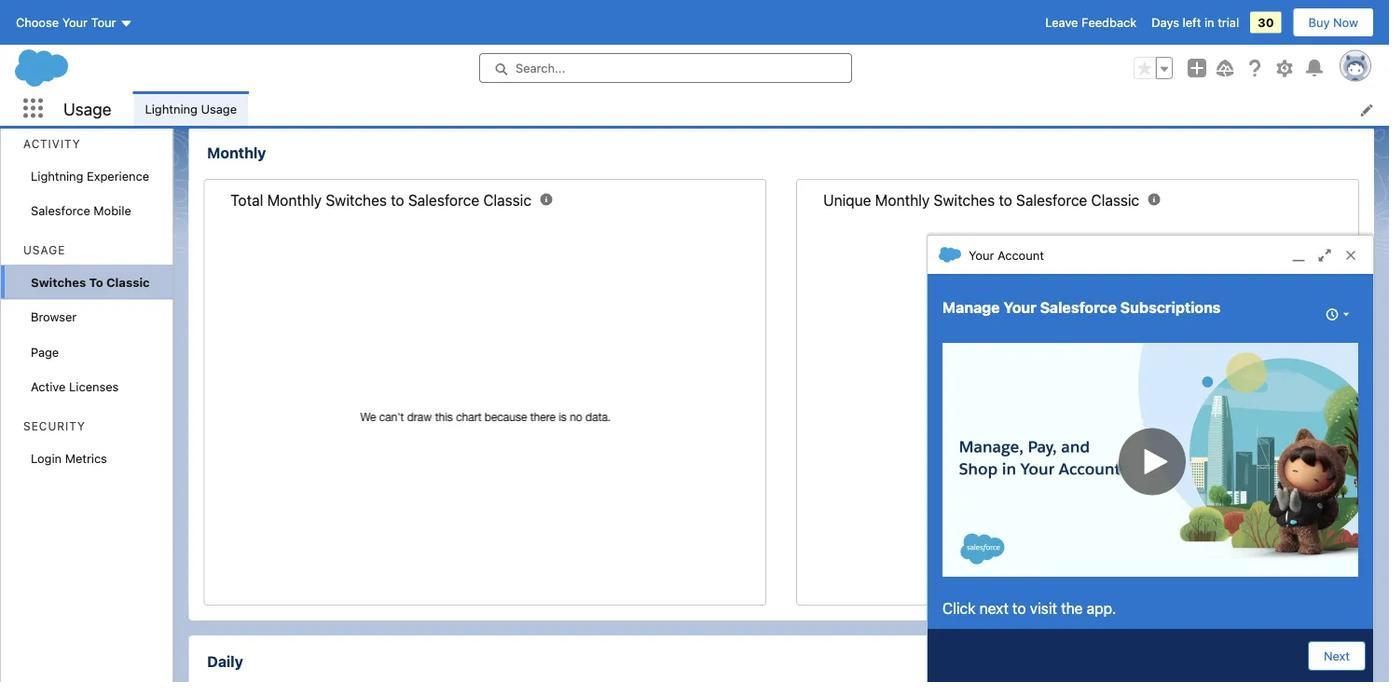 Task type: vqa. For each thing, say whether or not it's contained in the screenshot.
Form
yes



Task type: describe. For each thing, give the bounding box(es) containing it.
your account
[[969, 248, 1044, 262]]

0 vertical spatial switch
[[350, 29, 399, 47]]

2 vertical spatial feedback
[[583, 81, 638, 95]]

trial
[[1218, 15, 1239, 29]]

total monthly switches to salesforce classic
[[231, 192, 531, 209]]

monthly for total monthly switches to salesforce classic
[[267, 192, 322, 209]]

in
[[1205, 15, 1214, 29]]

subscriptions
[[1120, 299, 1221, 317]]

lightning for lightning usage
[[145, 101, 198, 115]]

manage
[[943, 299, 1000, 317]]

is
[[511, 62, 521, 76]]

lightning experience
[[31, 169, 149, 183]]

to inside 'your account' dialog
[[1013, 600, 1026, 618]]

classic.
[[281, 81, 325, 95]]

switches for total
[[326, 192, 387, 209]]

choose
[[16, 15, 59, 29]]

click
[[943, 600, 976, 618]]

leave
[[1045, 15, 1078, 29]]

0 horizontal spatial monthly
[[207, 144, 266, 162]]

why
[[268, 29, 300, 47]]

lightning usage list
[[134, 91, 1389, 126]]

your for choose
[[62, 15, 88, 29]]

activity
[[23, 138, 81, 151]]

back
[[746, 62, 773, 76]]

salesforce mobile
[[31, 204, 131, 218]]

0 vertical spatial feedback
[[1082, 15, 1137, 29]]

0 horizontal spatial switches
[[31, 275, 86, 289]]

search...
[[516, 61, 565, 75]]

buy now
[[1309, 15, 1358, 29]]

30
[[1258, 15, 1274, 29]]

switches for unique
[[934, 192, 995, 209]]

security
[[23, 420, 86, 433]]

lightning for lightning experience
[[31, 169, 83, 183]]

switch
[[706, 62, 742, 76]]

manage your salesforce subscriptions
[[943, 299, 1221, 317]]

buy now button
[[1293, 7, 1374, 37]]

the switch to salesforce classic user feedback form is used to survey users when they switch back to salesforce classic.
[[203, 62, 773, 95]]

active
[[31, 380, 66, 394]]

page
[[31, 345, 59, 359]]

account
[[998, 248, 1044, 262]]

enable the switch to salesforce classic user feedback form
[[328, 81, 671, 95]]

text default image
[[939, 244, 961, 266]]

next
[[980, 600, 1009, 618]]

tour
[[91, 15, 116, 29]]

total
[[231, 192, 263, 209]]

1 vertical spatial your
[[969, 248, 994, 262]]

users
[[610, 62, 641, 76]]

visit
[[1030, 600, 1057, 618]]

next
[[1324, 649, 1350, 663]]

switches to classic
[[31, 275, 150, 289]]

usage down salesforce mobile
[[23, 244, 66, 257]]

they
[[678, 62, 703, 76]]

the inside 'your account' dialog
[[1061, 600, 1083, 618]]

days left in trial
[[1152, 15, 1239, 29]]

form inside the switch to salesforce classic user feedback form is used to survey users when they switch back to salesforce classic.
[[479, 62, 508, 76]]

mobile
[[94, 204, 131, 218]]



Task type: locate. For each thing, give the bounding box(es) containing it.
usage down the
[[201, 101, 237, 115]]

unique monthly switches to salesforce classic
[[823, 192, 1139, 209]]

enable
[[328, 81, 366, 95]]

login
[[31, 451, 62, 465]]

days
[[1152, 15, 1179, 29]]

switch down back
[[391, 81, 429, 95]]

buy
[[1309, 15, 1330, 29]]

switches
[[326, 192, 387, 209], [934, 192, 995, 209], [31, 275, 86, 289]]

1 horizontal spatial user
[[553, 81, 580, 95]]

feedback down users
[[583, 81, 638, 95]]

browser
[[31, 310, 77, 324]]

your
[[62, 15, 88, 29], [969, 248, 994, 262], [1003, 299, 1037, 317]]

1 vertical spatial form
[[642, 81, 671, 95]]

switch inside the switch to salesforce classic user feedback form is used to survey users when they switch back to salesforce classic.
[[228, 62, 266, 76]]

1 vertical spatial the
[[1061, 600, 1083, 618]]

lightning usage
[[145, 101, 237, 115]]

your left tour
[[62, 15, 88, 29]]

0 horizontal spatial form
[[479, 62, 508, 76]]

1 horizontal spatial form
[[642, 81, 671, 95]]

user down find out why users switch back to salesforce classic
[[391, 62, 417, 76]]

2 vertical spatial your
[[1003, 299, 1037, 317]]

to
[[89, 275, 103, 289]]

used
[[524, 62, 552, 76]]

unique
[[823, 192, 871, 209]]

leave feedback link
[[1045, 15, 1137, 29]]

user
[[391, 62, 417, 76], [553, 81, 580, 95]]

classic inside the switch to salesforce classic user feedback form is used to survey users when they switch back to salesforce classic.
[[347, 62, 387, 76]]

usage inside list
[[201, 101, 237, 115]]

your right text default image
[[969, 248, 994, 262]]

1 vertical spatial feedback
[[421, 62, 476, 76]]

1 horizontal spatial your
[[969, 248, 994, 262]]

monthly for unique monthly switches to salesforce classic
[[875, 192, 930, 209]]

search... button
[[479, 53, 852, 83]]

1 horizontal spatial the
[[1061, 600, 1083, 618]]

usage
[[63, 99, 111, 119], [201, 101, 237, 115], [23, 244, 66, 257]]

your for manage
[[1003, 299, 1037, 317]]

lightning down activity at the top left of page
[[31, 169, 83, 183]]

your right manage
[[1003, 299, 1037, 317]]

switch down the out
[[228, 62, 266, 76]]

0 vertical spatial your
[[62, 15, 88, 29]]

back
[[403, 29, 438, 47]]

enable the switch to salesforce classic user feedback form link
[[328, 81, 671, 95]]

find out why users switch back to salesforce classic
[[203, 29, 593, 47]]

feedback right leave
[[1082, 15, 1137, 29]]

2 horizontal spatial switches
[[934, 192, 995, 209]]

1 horizontal spatial feedback
[[583, 81, 638, 95]]

out
[[238, 29, 265, 47]]

now
[[1333, 15, 1358, 29]]

lightning
[[145, 101, 198, 115], [31, 169, 83, 183]]

metrics
[[65, 451, 107, 465]]

user inside the switch to salesforce classic user feedback form is used to survey users when they switch back to salesforce classic.
[[391, 62, 417, 76]]

user down survey
[[553, 81, 580, 95]]

2 horizontal spatial your
[[1003, 299, 1037, 317]]

the
[[203, 62, 225, 76]]

form
[[479, 62, 508, 76], [642, 81, 671, 95]]

1 horizontal spatial lightning
[[145, 101, 198, 115]]

1 horizontal spatial monthly
[[267, 192, 322, 209]]

next button
[[1308, 641, 1366, 671]]

1 vertical spatial lightning
[[31, 169, 83, 183]]

lightning usage link
[[134, 91, 248, 126]]

0 horizontal spatial feedback
[[421, 62, 476, 76]]

your inside choose your tour popup button
[[62, 15, 88, 29]]

group
[[1134, 57, 1173, 79]]

feedback down back
[[421, 62, 476, 76]]

usage up activity at the top left of page
[[63, 99, 111, 119]]

monthly right total
[[267, 192, 322, 209]]

lightning inside list
[[145, 101, 198, 115]]

the right 'enable'
[[369, 81, 388, 95]]

experience
[[87, 169, 149, 183]]

lightning up 'experience' at the top of the page
[[145, 101, 198, 115]]

0 horizontal spatial your
[[62, 15, 88, 29]]

survey
[[570, 62, 607, 76]]

to
[[442, 29, 457, 47], [270, 62, 281, 76], [555, 62, 566, 76], [203, 81, 215, 95], [432, 81, 444, 95], [391, 192, 404, 209], [999, 192, 1012, 209], [1013, 600, 1026, 618]]

0 vertical spatial form
[[479, 62, 508, 76]]

salesforce
[[460, 29, 537, 47], [284, 62, 344, 76], [218, 81, 278, 95], [447, 81, 506, 95], [408, 192, 479, 209], [1016, 192, 1087, 209], [31, 204, 90, 218], [1040, 299, 1117, 317]]

daily
[[207, 653, 243, 671]]

active licenses
[[31, 380, 119, 394]]

monthly
[[207, 144, 266, 162], [267, 192, 322, 209], [875, 192, 930, 209]]

your account dialog
[[927, 235, 1374, 682]]

0 vertical spatial user
[[391, 62, 417, 76]]

the
[[369, 81, 388, 95], [1061, 600, 1083, 618]]

choose your tour button
[[15, 7, 134, 37]]

form up enable the switch to salesforce classic user feedback form link
[[479, 62, 508, 76]]

0 horizontal spatial user
[[391, 62, 417, 76]]

feedback inside the switch to salesforce classic user feedback form is used to survey users when they switch back to salesforce classic.
[[421, 62, 476, 76]]

0 horizontal spatial the
[[369, 81, 388, 95]]

switch
[[350, 29, 399, 47], [228, 62, 266, 76], [391, 81, 429, 95]]

0 horizontal spatial lightning
[[31, 169, 83, 183]]

app.
[[1087, 600, 1116, 618]]

login metrics
[[31, 451, 107, 465]]

the right visit
[[1061, 600, 1083, 618]]

find
[[203, 29, 235, 47]]

0 vertical spatial the
[[369, 81, 388, 95]]

monthly up total
[[207, 144, 266, 162]]

1 horizontal spatial switches
[[326, 192, 387, 209]]

when
[[644, 62, 675, 76]]

switch left back
[[350, 29, 399, 47]]

click next to visit the app.
[[943, 600, 1116, 618]]

2 horizontal spatial monthly
[[875, 192, 930, 209]]

left
[[1183, 15, 1201, 29]]

2 horizontal spatial feedback
[[1082, 15, 1137, 29]]

salesforce inside 'your account' dialog
[[1040, 299, 1117, 317]]

feedback
[[1082, 15, 1137, 29], [421, 62, 476, 76], [583, 81, 638, 95]]

2 vertical spatial switch
[[391, 81, 429, 95]]

monthly right unique
[[875, 192, 930, 209]]

1 vertical spatial switch
[[228, 62, 266, 76]]

licenses
[[69, 380, 119, 394]]

users
[[304, 29, 346, 47]]

leave feedback
[[1045, 15, 1137, 29]]

choose your tour
[[16, 15, 116, 29]]

form down when
[[642, 81, 671, 95]]

1 vertical spatial user
[[553, 81, 580, 95]]

0 vertical spatial lightning
[[145, 101, 198, 115]]

classic
[[541, 29, 593, 47], [347, 62, 387, 76], [510, 81, 550, 95], [483, 192, 531, 209], [1091, 192, 1139, 209], [106, 275, 150, 289]]



